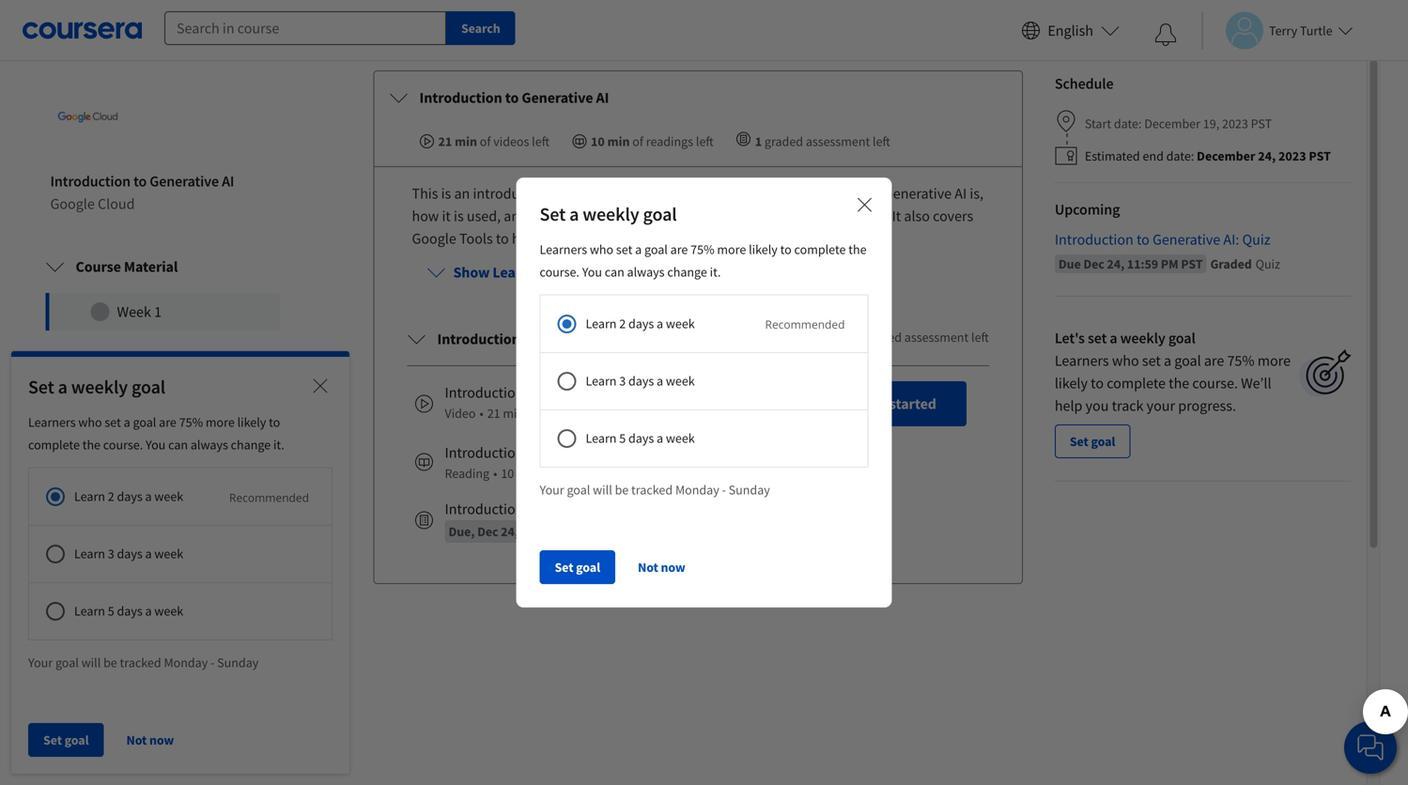 Task type: locate. For each thing, give the bounding box(es) containing it.
not for the not now button for left set a weekly goal 'dialog'
[[126, 732, 147, 749]]

to
[[505, 88, 519, 107], [134, 172, 147, 191], [496, 229, 509, 248], [1137, 230, 1150, 249], [780, 241, 792, 258], [523, 330, 537, 349], [1091, 374, 1104, 393], [527, 384, 540, 402], [269, 414, 280, 431], [527, 444, 540, 462], [527, 500, 540, 519]]

week
[[666, 315, 695, 332], [666, 373, 695, 389], [666, 430, 695, 447], [154, 488, 183, 505], [154, 545, 183, 562], [154, 603, 183, 620]]

help left track
[[1055, 397, 1083, 415]]

help
[[512, 229, 540, 248], [1055, 397, 1083, 415]]

goal
[[643, 203, 677, 226], [645, 241, 668, 258], [1169, 329, 1196, 348], [1175, 352, 1201, 370], [132, 375, 165, 399], [133, 414, 156, 431], [1091, 433, 1116, 450], [567, 482, 590, 499], [576, 559, 600, 576], [55, 655, 79, 672], [65, 732, 89, 749]]

assessment up started
[[905, 329, 969, 346]]

complete
[[795, 241, 846, 258], [1107, 374, 1166, 393], [28, 436, 80, 453]]

1 vertical spatial december
[[1197, 148, 1256, 165]]

0 vertical spatial learn 5 days a week
[[586, 430, 695, 447]]

0 horizontal spatial always
[[191, 436, 228, 453]]

a inside learners who set a goal are 75% more likely to complete the course. we'll help you track your progress.
[[1164, 352, 1172, 370]]

introduction for •
[[445, 384, 524, 402]]

min inside introduction to generative ai: reading reading • 10 min
[[517, 465, 538, 482]]

ai: inside introduction to generative ai: quiz due, dec 24, 11:59 pm pst
[[614, 500, 630, 519]]

1 vertical spatial google
[[412, 229, 456, 248]]

ai: for introduction to generative ai: quiz
[[614, 500, 630, 519]]

learn 3 days a week
[[586, 373, 695, 389], [74, 545, 183, 562]]

course for course material
[[76, 258, 121, 276]]

to inside the introduction to generative ai video • 21 min
[[527, 384, 540, 402]]

ai: for introduction to generative ai: reading
[[614, 444, 630, 462]]

grades
[[73, 363, 119, 382]]

1 up aimed
[[755, 133, 762, 150]]

generative up also
[[884, 184, 952, 203]]

0 vertical spatial who
[[590, 241, 614, 258]]

graded up get
[[863, 329, 902, 346]]

introduction to generative ai up the introduction to generative ai video • 21 min on the left of page
[[437, 330, 627, 349]]

of for 21 min
[[480, 133, 491, 150]]

0 horizontal spatial 75%
[[179, 414, 203, 431]]

2 for the rightmost set a weekly goal 'dialog'
[[619, 315, 626, 332]]

be
[[615, 482, 629, 499], [103, 655, 117, 672]]

google cloud image
[[50, 80, 125, 155]]

1 vertical spatial monday
[[164, 655, 208, 672]]

set
[[540, 203, 566, 226], [28, 375, 54, 399], [1070, 433, 1089, 450], [555, 559, 574, 576], [43, 732, 62, 749]]

1 vertical spatial more
[[1258, 352, 1291, 370]]

2 vertical spatial likely
[[237, 414, 266, 431]]

generative
[[522, 88, 593, 107], [150, 172, 219, 191], [884, 184, 952, 203], [1153, 230, 1221, 249], [540, 330, 611, 349], [543, 384, 611, 402], [543, 444, 611, 462], [543, 500, 611, 519]]

ai inside the introduction to generative ai video • 21 min
[[614, 384, 626, 402]]

75% up forums
[[179, 414, 203, 431]]

course
[[679, 184, 720, 203]]

to inside dropdown button
[[505, 88, 519, 107]]

0 horizontal spatial who
[[78, 414, 102, 431]]

estimated end date: december 24, 2023 pst
[[1085, 148, 1331, 165]]

2 horizontal spatial 24,
[[1258, 148, 1276, 165]]

course. inside learners who set a goal are 75% more likely to complete the course. we'll help you track your progress.
[[1193, 374, 1238, 393]]

2 vertical spatial the
[[82, 436, 101, 453]]

0 vertical spatial course
[[76, 258, 121, 276]]

show notifications image
[[1155, 23, 1177, 46]]

course left material at the left
[[76, 258, 121, 276]]

Search in course text field
[[164, 11, 446, 45]]

2 it from the left
[[561, 207, 570, 226]]

1 horizontal spatial it.
[[710, 263, 721, 280]]

0 vertical spatial will
[[593, 482, 612, 499]]

your right track
[[1147, 397, 1175, 415]]

1 vertical spatial is
[[454, 207, 464, 226]]

10 up introduction to generative ai: quiz due, dec 24, 11:59 pm pst
[[501, 465, 514, 482]]

0 vertical spatial are
[[671, 241, 688, 258]]

will for left set a weekly goal 'dialog'
[[81, 655, 101, 672]]

pm down the introduction to generative ai: quiz link
[[1161, 256, 1179, 273]]

change for set a weekly goal option group corresponding to the rightmost set a weekly goal 'dialog' the not now button
[[667, 263, 707, 280]]

covers
[[933, 207, 974, 226]]

you up forums
[[146, 436, 166, 453]]

december
[[1145, 115, 1201, 132], [1197, 148, 1256, 165]]

learners who set a goal are 75% more likely to complete the course. you can always change it. for the rightmost set a weekly goal 'dialog'
[[540, 241, 867, 280]]

2
[[619, 315, 626, 332], [108, 488, 114, 505]]

is
[[441, 184, 451, 203], [454, 207, 464, 226]]

are inside learners who set a goal are 75% more likely to complete the course. we'll help you track your progress.
[[1204, 352, 1225, 370]]

your inside this is an introductory level microlearning course aimed at explaining what generative ai is, how it is used, and how it differs from traditional machine learning methods. it also covers google tools to help you develop your own gen ai apps.
[[623, 229, 651, 248]]

0 horizontal spatial 10
[[501, 465, 514, 482]]

75% right own
[[691, 241, 715, 258]]

learn 5 days a week
[[586, 430, 695, 447], [74, 603, 183, 620]]

complete for left set a weekly goal 'dialog'
[[28, 436, 80, 453]]

learn down 'messages' on the left of the page
[[74, 545, 105, 562]]

1 vertical spatial pm
[[555, 524, 573, 540]]

how
[[412, 207, 439, 226], [531, 207, 558, 226]]

set a weekly goal option group
[[540, 295, 924, 468], [28, 468, 412, 641]]

course. up discussion forums
[[103, 436, 143, 453]]

0 vertical spatial now
[[661, 559, 686, 576]]

help inside learners who set a goal are 75% more likely to complete the course. we'll help you track your progress.
[[1055, 397, 1083, 415]]

- for the rightmost set a weekly goal 'dialog' the not now button
[[722, 482, 726, 499]]

0 vertical spatial your
[[623, 229, 651, 248]]

2 horizontal spatial more
[[1258, 352, 1291, 370]]

introduction inside introduction to generative ai: quiz due, dec 24, 11:59 pm pst
[[445, 500, 524, 519]]

introduction inside introduction to generative ai: quiz due dec 24, 11:59 pm pst graded quiz
[[1055, 230, 1134, 249]]

1 vertical spatial 10
[[501, 465, 514, 482]]

0 horizontal spatial set goal button
[[28, 724, 104, 757]]

you for the rightmost set a weekly goal 'dialog'
[[582, 263, 602, 280]]

learners inside learners who set a goal are 75% more likely to complete the course. we'll help you track your progress.
[[1055, 352, 1109, 370]]

your for left set a weekly goal 'dialog' set goal button
[[28, 655, 53, 672]]

learners who set a goal are 75% more likely to complete the course. you can always change it. down traditional
[[540, 241, 867, 280]]

introduction inside introduction to generative ai google cloud
[[50, 172, 131, 191]]

1 vertical spatial 24,
[[1107, 256, 1125, 273]]

monday
[[676, 482, 720, 499], [164, 655, 208, 672]]

you
[[543, 229, 566, 248], [1086, 397, 1109, 415]]

pm inside introduction to generative ai: quiz due dec 24, 11:59 pm pst graded quiz
[[1161, 256, 1179, 273]]

not now button for left set a weekly goal 'dialog'
[[119, 724, 182, 757]]

this is an introductory level microlearning course aimed at explaining what generative ai is, how it is used, and how it differs from traditional machine learning methods. it also covers google tools to help you develop your own gen ai apps.
[[412, 184, 984, 248]]

pm
[[1161, 256, 1179, 273], [555, 524, 573, 540]]

ai: inside introduction to generative ai: quiz due dec 24, 11:59 pm pst graded quiz
[[1224, 230, 1240, 249]]

24, inside introduction to generative ai: quiz due, dec 24, 11:59 pm pst
[[501, 524, 519, 540]]

ai
[[596, 88, 609, 107], [222, 172, 234, 191], [955, 184, 967, 203], [712, 229, 724, 248], [614, 330, 627, 349], [614, 384, 626, 402]]

the
[[849, 241, 867, 258], [1169, 374, 1190, 393], [82, 436, 101, 453]]

1 horizontal spatial set goal
[[555, 559, 600, 576]]

course. for left set a weekly goal 'dialog'
[[103, 436, 143, 453]]

0 vertical spatial introduction to generative ai
[[420, 88, 609, 107]]

assessment up explaining
[[806, 133, 870, 150]]

of
[[480, 133, 491, 150], [633, 133, 644, 150]]

learn down objectives
[[586, 315, 617, 332]]

google left cloud
[[50, 195, 95, 213]]

set a weekly goal up notes
[[28, 375, 165, 399]]

learners down grades
[[28, 414, 76, 431]]

course. for the rightmost set a weekly goal 'dialog'
[[540, 263, 580, 280]]

0 vertical spatial 2023
[[1222, 115, 1249, 132]]

generative down introduction to generative ai: reading reading • 10 min
[[543, 500, 611, 519]]

1 graded assessment left up started
[[854, 329, 989, 346]]

course.
[[540, 263, 580, 280], [1193, 374, 1238, 393], [103, 436, 143, 453]]

course info
[[73, 551, 148, 570]]

level
[[555, 184, 585, 203]]

75% up we'll
[[1228, 352, 1255, 370]]

0 vertical spatial 11:59
[[1127, 256, 1159, 273]]

course inside dropdown button
[[76, 258, 121, 276]]

1 vertical spatial 3
[[108, 545, 114, 562]]

a
[[570, 203, 579, 226], [635, 241, 642, 258], [657, 315, 663, 332], [1110, 329, 1118, 348], [1164, 352, 1172, 370], [657, 373, 663, 389], [58, 375, 68, 399], [124, 414, 130, 431], [657, 430, 663, 447], [145, 488, 152, 505], [145, 545, 152, 562], [145, 603, 152, 620]]

introduction for reading
[[445, 444, 524, 462]]

generative up introduction to generative ai: reading reading • 10 min
[[543, 384, 611, 402]]

can down develop
[[605, 263, 625, 280]]

21
[[438, 133, 452, 150], [487, 405, 500, 422]]

learners up objectives
[[540, 241, 587, 258]]

0 horizontal spatial you
[[146, 436, 166, 453]]

10 inside introduction to generative ai: reading reading • 10 min
[[501, 465, 514, 482]]

how right and
[[531, 207, 558, 226]]

set a weekly goal dialog
[[516, 178, 924, 608], [11, 351, 412, 774]]

0 vertical spatial your goal will be tracked monday - sunday
[[540, 482, 770, 499]]

2 vertical spatial who
[[78, 414, 102, 431]]

set a weekly goal
[[540, 203, 677, 226], [28, 375, 165, 399]]

min right video
[[503, 405, 524, 422]]

it
[[442, 207, 451, 226], [561, 207, 570, 226]]

you
[[582, 263, 602, 280], [146, 436, 166, 453]]

pm inside introduction to generative ai: quiz due, dec 24, 11:59 pm pst
[[555, 524, 573, 540]]

help down and
[[512, 229, 540, 248]]

0 horizontal spatial tracked
[[120, 655, 161, 672]]

0 horizontal spatial learn 5 days a week
[[74, 603, 183, 620]]

it left used,
[[442, 207, 451, 226]]

1 horizontal spatial likely
[[749, 241, 778, 258]]

introduction to generative ai up videos
[[420, 88, 609, 107]]

0 horizontal spatial your
[[623, 229, 651, 248]]

is down an
[[454, 207, 464, 226]]

1 of from the left
[[480, 133, 491, 150]]

- for the not now button for left set a weekly goal 'dialog'
[[211, 655, 215, 672]]

pm down introduction to generative ai: reading reading • 10 min
[[555, 524, 573, 540]]

1 up the get started button at right
[[854, 329, 861, 346]]

left right readings
[[696, 133, 714, 150]]

likely
[[749, 241, 778, 258], [1055, 374, 1088, 393], [237, 414, 266, 431]]

get started button
[[834, 382, 967, 427]]

generative up videos
[[522, 88, 593, 107]]

differs
[[573, 207, 612, 226]]

complete inside learners who set a goal are 75% more likely to complete the course. we'll help you track your progress.
[[1107, 374, 1166, 393]]

pm for introduction to generative ai: quiz due, dec 24, 11:59 pm pst
[[555, 524, 573, 540]]

learners who set a goal are 75% more likely to complete the course. you can always change it.
[[540, 241, 867, 280], [28, 414, 284, 453]]

is left an
[[441, 184, 451, 203]]

weekly up develop
[[583, 203, 639, 226]]

always down own
[[627, 263, 665, 280]]

1 vertical spatial learn 3 days a week
[[74, 545, 183, 562]]

the down notes
[[82, 436, 101, 453]]

always
[[627, 263, 665, 280], [191, 436, 228, 453]]

learn 2 days a week down discussion forums
[[74, 488, 183, 505]]

help center image
[[1360, 737, 1382, 759]]

1 horizontal spatial assessment
[[905, 329, 969, 346]]

1 horizontal spatial set a weekly goal option group
[[540, 295, 924, 468]]

complete down learning
[[795, 241, 846, 258]]

min up introduction to generative ai: quiz due, dec 24, 11:59 pm pst
[[517, 465, 538, 482]]

the for the rightmost set a weekly goal 'dialog'
[[849, 241, 867, 258]]

forums
[[146, 457, 196, 476]]

1 how from the left
[[412, 207, 439, 226]]

1 vertical spatial tracked
[[120, 655, 161, 672]]

0 horizontal spatial be
[[103, 655, 117, 672]]

introduction up 21 min of videos left
[[420, 88, 502, 107]]

weekly up notes
[[71, 375, 128, 399]]

set a weekly goal up develop
[[540, 203, 677, 226]]

0 horizontal spatial dec
[[477, 524, 498, 540]]

monday for the rightmost set a weekly goal 'dialog' the not now button
[[676, 482, 720, 499]]

introduction up due,
[[445, 500, 524, 519]]

1 vertical spatial always
[[191, 436, 228, 453]]

ai: inside introduction to generative ai: reading reading • 10 min
[[614, 444, 630, 462]]

•
[[480, 405, 484, 422], [493, 465, 497, 482]]

1 horizontal spatial tracked
[[631, 482, 673, 499]]

left left let's
[[972, 329, 989, 346]]

0 vertical spatial quiz
[[1243, 230, 1271, 249]]

set down let's set a weekly goal
[[1142, 352, 1161, 370]]

10 up microlearning
[[591, 133, 605, 150]]

introduction to generative ai video • 21 min
[[445, 384, 626, 422]]

1 vertical spatial -
[[211, 655, 215, 672]]

will for the rightmost set a weekly goal 'dialog'
[[593, 482, 612, 499]]

0 vertical spatial always
[[627, 263, 665, 280]]

generative inside dropdown button
[[522, 88, 593, 107]]

sunday for the not now button for left set a weekly goal 'dialog'
[[217, 655, 259, 672]]

learn 2 days a week down objectives
[[586, 315, 695, 332]]

sunday for the rightmost set a weekly goal 'dialog' the not now button
[[729, 482, 770, 499]]

learners down let's
[[1055, 352, 1109, 370]]

course left info
[[73, 551, 119, 570]]

introduction
[[420, 88, 502, 107], [50, 172, 131, 191], [1055, 230, 1134, 249], [437, 330, 520, 349], [445, 384, 524, 402], [445, 444, 524, 462], [445, 500, 524, 519]]

1 horizontal spatial now
[[661, 559, 686, 576]]

introduction to generative ai inside dropdown button
[[420, 88, 609, 107]]

24, for introduction to generative ai: quiz due dec 24, 11:59 pm pst graded quiz
[[1107, 256, 1125, 273]]

introduction up video
[[445, 384, 524, 402]]

google left the "tools"
[[412, 229, 456, 248]]

2 horizontal spatial learners
[[1055, 352, 1109, 370]]

complete down notes
[[28, 436, 80, 453]]

machine
[[718, 207, 772, 226]]

generative inside introduction to generative ai google cloud
[[150, 172, 219, 191]]

likely for left set a weekly goal 'dialog'
[[237, 414, 266, 431]]

0 horizontal spatial 24,
[[501, 524, 519, 540]]

it.
[[710, 263, 721, 280], [273, 436, 284, 453]]

are down traditional
[[671, 241, 688, 258]]

you left track
[[1086, 397, 1109, 415]]

graded
[[1211, 256, 1252, 273]]

course for course info
[[73, 551, 119, 570]]

left
[[532, 133, 550, 150], [696, 133, 714, 150], [873, 133, 891, 150], [972, 329, 989, 346]]

1 horizontal spatial is
[[454, 207, 464, 226]]

course. down develop
[[540, 263, 580, 280]]

learn
[[586, 315, 617, 332], [586, 373, 617, 389], [586, 430, 617, 447], [74, 488, 105, 505], [74, 545, 105, 562], [74, 603, 105, 620]]

1 vertical spatial will
[[81, 655, 101, 672]]

let's
[[1055, 329, 1085, 348]]

always for the rightmost set a weekly goal 'dialog'
[[627, 263, 665, 280]]

0 horizontal spatial learn 3 days a week
[[74, 545, 183, 562]]

0 vertical spatial change
[[667, 263, 707, 280]]

it
[[892, 207, 901, 226]]

0 horizontal spatial google
[[50, 195, 95, 213]]

1 horizontal spatial dec
[[1084, 256, 1105, 273]]

dec inside introduction to generative ai: quiz due dec 24, 11:59 pm pst graded quiz
[[1084, 256, 1105, 273]]

quiz inside introduction to generative ai: quiz due, dec 24, 11:59 pm pst
[[633, 500, 661, 519]]

dec right the due
[[1084, 256, 1105, 273]]

date: right end
[[1167, 148, 1195, 165]]

1 horizontal spatial 2
[[619, 315, 626, 332]]

min left readings
[[608, 133, 630, 150]]

who up objectives
[[590, 241, 614, 258]]

english
[[1048, 21, 1094, 40]]

10
[[591, 133, 605, 150], [501, 465, 514, 482]]

the up progress.
[[1169, 374, 1190, 393]]

explaining
[[781, 184, 847, 203]]

set
[[616, 241, 633, 258], [1088, 329, 1107, 348], [1142, 352, 1161, 370], [105, 414, 121, 431]]

0 vertical spatial the
[[849, 241, 867, 258]]

11:59 inside introduction to generative ai: quiz due dec 24, 11:59 pm pst graded quiz
[[1127, 256, 1159, 273]]

1 horizontal spatial monday
[[676, 482, 720, 499]]

course
[[76, 258, 121, 276], [73, 551, 119, 570]]

2 vertical spatial quiz
[[633, 500, 661, 519]]

1 vertical spatial learn 2 days a week
[[74, 488, 183, 505]]

• up introduction to generative ai: quiz due, dec 24, 11:59 pm pst
[[493, 465, 497, 482]]

google
[[50, 195, 95, 213], [412, 229, 456, 248]]

generative up course material dropdown button
[[150, 172, 219, 191]]

not now
[[638, 559, 686, 576], [126, 732, 174, 749]]

5 for left set a weekly goal 'dialog' set goal button
[[108, 603, 114, 620]]

google inside this is an introductory level microlearning course aimed at explaining what generative ai is, how it is used, and how it differs from traditional machine learning methods. it also covers google tools to help you develop your own gen ai apps.
[[412, 229, 456, 248]]

1 horizontal spatial be
[[615, 482, 629, 499]]

dec inside introduction to generative ai: quiz due, dec 24, 11:59 pm pst
[[477, 524, 498, 540]]

1 horizontal spatial course.
[[540, 263, 580, 280]]

left right videos
[[532, 133, 550, 150]]

goal inside learners who set a goal are 75% more likely to complete the course. we'll help you track your progress.
[[1175, 352, 1201, 370]]

introduction to generative ai
[[420, 88, 609, 107], [437, 330, 627, 349]]

who up discussion
[[78, 414, 102, 431]]

generative down the introduction to generative ai video • 21 min on the left of page
[[543, 444, 611, 462]]

1 vertical spatial it.
[[273, 436, 284, 453]]

readings
[[646, 133, 694, 150]]

not for the rightmost set a weekly goal 'dialog' the not now button
[[638, 559, 658, 576]]

learners who set a goal are 75% more likely to complete the course. you can always change it. up forums
[[28, 414, 284, 453]]

0 vertical spatial pm
[[1161, 256, 1179, 273]]

are
[[671, 241, 688, 258], [1204, 352, 1225, 370], [159, 414, 177, 431]]

1 graded assessment left up explaining
[[755, 133, 891, 150]]

1 horizontal spatial change
[[667, 263, 707, 280]]

5 for the rightmost set a weekly goal 'dialog' set goal button
[[619, 430, 626, 447]]

0 vertical spatial sunday
[[729, 482, 770, 499]]

date: right start
[[1114, 115, 1142, 132]]

date:
[[1114, 115, 1142, 132], [1167, 148, 1195, 165]]

introduction to generative ai button
[[374, 72, 1022, 124]]

course. up progress.
[[1193, 374, 1238, 393]]

now
[[661, 559, 686, 576], [149, 732, 174, 749]]

3
[[619, 373, 626, 389], [108, 545, 114, 562]]

2 horizontal spatial who
[[1112, 352, 1139, 370]]

introduction inside the introduction to generative ai video • 21 min
[[445, 384, 524, 402]]

0 horizontal spatial 2023
[[1222, 115, 1249, 132]]

weekly up learners who set a goal are 75% more likely to complete the course. we'll help you track your progress.
[[1121, 329, 1166, 348]]

• right video
[[480, 405, 484, 422]]

2 down objectives
[[619, 315, 626, 332]]

from
[[615, 207, 645, 226]]

set goal button for the rightmost set a weekly goal 'dialog'
[[540, 551, 615, 584]]

reading
[[633, 444, 684, 462], [445, 465, 490, 482]]

2 down discussion
[[108, 488, 114, 505]]

the down methods.
[[849, 241, 867, 258]]

1 horizontal spatial sunday
[[729, 482, 770, 499]]

you up show learning objectives
[[543, 229, 566, 248]]

0 horizontal spatial it.
[[273, 436, 284, 453]]

introduction down upcoming
[[1055, 230, 1134, 249]]

0 horizontal spatial not
[[126, 732, 147, 749]]

due
[[1059, 256, 1081, 273]]

1 horizontal spatial weekly
[[583, 203, 639, 226]]

your goal will be tracked monday - sunday
[[540, 482, 770, 499], [28, 655, 259, 672]]

2 of from the left
[[633, 133, 644, 150]]

not now for the rightmost set a weekly goal 'dialog' the not now button
[[638, 559, 686, 576]]

11:59 inside introduction to generative ai: quiz due, dec 24, 11:59 pm pst
[[521, 524, 552, 540]]

11:59 down the introduction to generative ai: quiz link
[[1127, 256, 1159, 273]]

you down develop
[[582, 263, 602, 280]]

set down the from
[[616, 241, 633, 258]]

0 vertical spatial you
[[582, 263, 602, 280]]

december down 19,
[[1197, 148, 1256, 165]]

december up end
[[1145, 115, 1201, 132]]

24, inside introduction to generative ai: quiz due dec 24, 11:59 pm pst graded quiz
[[1107, 256, 1125, 273]]

more up discussion forums link
[[206, 414, 235, 431]]

1 horizontal spatial 5
[[619, 430, 626, 447]]

you inside learners who set a goal are 75% more likely to complete the course. we'll help you track your progress.
[[1086, 397, 1109, 415]]

1 horizontal spatial -
[[722, 482, 726, 499]]

set goal for the rightmost set a weekly goal 'dialog' set goal button
[[555, 559, 600, 576]]

change for set a weekly goal option group for the not now button for left set a weekly goal 'dialog'
[[231, 436, 271, 453]]

learn 5 days a week for the rightmost set a weekly goal 'dialog' the not now button
[[586, 430, 695, 447]]

0 horizontal spatial your
[[28, 655, 53, 672]]

2 vertical spatial 1
[[854, 329, 861, 346]]

are for left set a weekly goal 'dialog'
[[159, 414, 177, 431]]

0 horizontal spatial the
[[82, 436, 101, 453]]

ai:
[[1224, 230, 1240, 249], [614, 444, 630, 462], [614, 500, 630, 519]]

who
[[590, 241, 614, 258], [1112, 352, 1139, 370], [78, 414, 102, 431]]

1
[[755, 133, 762, 150], [154, 303, 162, 322], [854, 329, 861, 346]]

can up forums
[[168, 436, 188, 453]]

due,
[[449, 524, 475, 540]]

0 horizontal spatial more
[[206, 414, 235, 431]]

your
[[623, 229, 651, 248], [1147, 397, 1175, 415]]

0 horizontal spatial 21
[[438, 133, 452, 150]]

0 horizontal spatial help
[[512, 229, 540, 248]]

develop
[[569, 229, 620, 248]]

dec for introduction to generative ai: quiz due dec 24, 11:59 pm pst graded quiz
[[1084, 256, 1105, 273]]

1 right week
[[154, 303, 162, 322]]

0 vertical spatial set a weekly goal
[[540, 203, 677, 226]]

who down let's set a weekly goal
[[1112, 352, 1139, 370]]

generative up graded
[[1153, 230, 1221, 249]]

0 horizontal spatial now
[[149, 732, 174, 749]]

2 horizontal spatial are
[[1204, 352, 1225, 370]]

0 vertical spatial 75%
[[691, 241, 715, 258]]

introduction inside introduction to generative ai: reading reading • 10 min
[[445, 444, 524, 462]]

learn 2 days a week for left set a weekly goal 'dialog'
[[74, 488, 183, 505]]

0 vertical spatial not now
[[638, 559, 686, 576]]

show learning objectives
[[453, 263, 622, 282]]

1 horizontal spatial of
[[633, 133, 644, 150]]

complete up track
[[1107, 374, 1166, 393]]



Task type: describe. For each thing, give the bounding box(es) containing it.
monday for the not now button for left set a weekly goal 'dialog'
[[164, 655, 208, 672]]

learn 3 days a week for set a weekly goal option group for the not now button for left set a weekly goal 'dialog'
[[74, 545, 183, 562]]

always for left set a weekly goal 'dialog'
[[191, 436, 228, 453]]

this
[[412, 184, 438, 203]]

set right let's
[[1088, 329, 1107, 348]]

discussion forums
[[73, 457, 196, 476]]

video
[[445, 405, 476, 422]]

learn down the introduction to generative ai video • 21 min on the left of page
[[586, 430, 617, 447]]

used,
[[467, 207, 501, 226]]

course material
[[76, 258, 178, 276]]

21 inside the introduction to generative ai video • 21 min
[[487, 405, 500, 422]]

learners who set a goal are 75% more likely to complete the course. you can always change it. for left set a weekly goal 'dialog'
[[28, 414, 284, 453]]

the inside learners who set a goal are 75% more likely to complete the course. we'll help you track your progress.
[[1169, 374, 1190, 393]]

discussion forums link
[[28, 443, 298, 490]]

to inside introduction to generative ai google cloud
[[134, 172, 147, 191]]

11:59 for introduction to generative ai: quiz due, dec 24, 11:59 pm pst
[[521, 524, 552, 540]]

introduction for cloud
[[50, 172, 131, 191]]

2 horizontal spatial 1
[[854, 329, 861, 346]]

you inside this is an introductory level microlearning course aimed at explaining what generative ai is, how it is used, and how it differs from traditional machine learning methods. it also covers google tools to help you develop your own gen ai apps.
[[543, 229, 566, 248]]

0 horizontal spatial can
[[168, 436, 188, 453]]

week
[[117, 303, 151, 322]]

learn 3 days a week for set a weekly goal option group corresponding to the rightmost set a weekly goal 'dialog' the not now button
[[586, 373, 695, 389]]

1 horizontal spatial 1
[[755, 133, 762, 150]]

course material button
[[31, 241, 296, 293]]

at
[[766, 184, 778, 203]]

learners who set a goal are 75% more likely to complete the course. we'll help you track your progress.
[[1055, 352, 1291, 415]]

close image
[[309, 375, 332, 398]]

19,
[[1203, 115, 1220, 132]]

end
[[1143, 148, 1164, 165]]

1 vertical spatial be
[[103, 655, 117, 672]]

0 vertical spatial weekly
[[583, 203, 639, 226]]

generative inside this is an introductory level microlearning course aimed at explaining what generative ai is, how it is used, and how it differs from traditional machine learning methods. it also covers google tools to help you develop your own gen ai apps.
[[884, 184, 952, 203]]

who for the rightmost set a weekly goal 'dialog'
[[590, 241, 614, 258]]

1 vertical spatial weekly
[[1121, 329, 1166, 348]]

0 horizontal spatial is
[[441, 184, 451, 203]]

learn up introduction to generative ai: reading reading • 10 min
[[586, 373, 617, 389]]

help inside this is an introductory level microlearning course aimed at explaining what generative ai is, how it is used, and how it differs from traditional machine learning methods. it also covers google tools to help you develop your own gen ai apps.
[[512, 229, 540, 248]]

10 min of readings left
[[591, 133, 714, 150]]

to inside introduction to generative ai: reading reading • 10 min
[[527, 444, 540, 462]]

introductory
[[473, 184, 552, 203]]

discussion
[[73, 457, 143, 476]]

week 1 link
[[46, 293, 280, 331]]

is,
[[970, 184, 984, 203]]

notes
[[73, 410, 111, 429]]

introduction to generative ai: quiz due, dec 24, 11:59 pm pst
[[445, 500, 661, 540]]

introduction to generative ai: quiz due dec 24, 11:59 pm pst graded quiz
[[1055, 230, 1281, 273]]

videos
[[494, 133, 529, 150]]

1 vertical spatial 1
[[154, 303, 162, 322]]

to inside this is an introductory level microlearning course aimed at explaining what generative ai is, how it is used, and how it differs from traditional machine learning methods. it also covers google tools to help you develop your own gen ai apps.
[[496, 229, 509, 248]]

0 horizontal spatial reading
[[445, 465, 490, 482]]

1 horizontal spatial can
[[605, 263, 625, 280]]

0 vertical spatial tracked
[[631, 482, 673, 499]]

who inside learners who set a goal are 75% more likely to complete the course. we'll help you track your progress.
[[1112, 352, 1139, 370]]

complete for the rightmost set a weekly goal 'dialog'
[[795, 241, 846, 258]]

introduction to generative ai google cloud
[[50, 172, 234, 213]]

let's set a weekly goal
[[1055, 329, 1196, 348]]

set a weekly goal for left set a weekly goal 'dialog'
[[28, 375, 165, 399]]

24, for introduction to generative ai: quiz due, dec 24, 11:59 pm pst
[[501, 524, 519, 540]]

1 vertical spatial assessment
[[905, 329, 969, 346]]

who for left set a weekly goal 'dialog'
[[78, 414, 102, 431]]

messages link
[[28, 490, 298, 537]]

are for the rightmost set a weekly goal 'dialog'
[[671, 241, 688, 258]]

0 vertical spatial assessment
[[806, 133, 870, 150]]

introduction to generative ai: reading reading • 10 min
[[445, 444, 684, 482]]

quiz for introduction to generative ai: quiz due, dec 24, 11:59 pm pst
[[633, 500, 661, 519]]

1 vertical spatial your goal will be tracked monday - sunday
[[28, 655, 259, 672]]

search button
[[446, 11, 516, 45]]

2 how from the left
[[531, 207, 558, 226]]

set goal for left set a weekly goal 'dialog' set goal button
[[43, 732, 89, 749]]

learn down discussion
[[74, 488, 105, 505]]

not now button for the rightmost set a weekly goal 'dialog'
[[630, 551, 693, 584]]

notes link
[[28, 396, 298, 443]]

close image
[[854, 194, 876, 216]]

tools
[[459, 229, 493, 248]]

course info link
[[28, 537, 298, 584]]

to inside introduction to generative ai: quiz due, dec 24, 11:59 pm pst
[[527, 500, 540, 519]]

week 1
[[117, 303, 162, 322]]

get started
[[864, 395, 937, 414]]

progress.
[[1178, 397, 1236, 415]]

1 horizontal spatial 10
[[591, 133, 605, 150]]

learning
[[493, 263, 550, 282]]

own
[[654, 229, 681, 248]]

75% for the rightmost set a weekly goal 'dialog'
[[691, 241, 715, 258]]

1 vertical spatial graded
[[863, 329, 902, 346]]

show
[[453, 263, 490, 282]]

set a weekly goal option group for the rightmost set a weekly goal 'dialog' the not now button
[[540, 295, 924, 468]]

aimed
[[723, 184, 763, 203]]

11:59 for introduction to generative ai: quiz due dec 24, 11:59 pm pst graded quiz
[[1127, 256, 1159, 273]]

generative inside introduction to generative ai: quiz due, dec 24, 11:59 pm pst
[[543, 500, 611, 519]]

search
[[461, 20, 500, 37]]

0 horizontal spatial set a weekly goal dialog
[[11, 351, 412, 774]]

your inside learners who set a goal are 75% more likely to complete the course. we'll help you track your progress.
[[1147, 397, 1175, 415]]

set goal for rightmost set goal button
[[1070, 433, 1116, 450]]

estimated
[[1085, 148, 1140, 165]]

started
[[890, 395, 937, 414]]

and
[[504, 207, 528, 226]]

0 vertical spatial 21
[[438, 133, 452, 150]]

we'll
[[1241, 374, 1272, 393]]

more for left set a weekly goal 'dialog'
[[206, 414, 235, 431]]

1 horizontal spatial set a weekly goal dialog
[[516, 178, 924, 608]]

not now for the not now button for left set a weekly goal 'dialog'
[[126, 732, 174, 749]]

1 vertical spatial 1 graded assessment left
[[854, 329, 989, 346]]

set goal button for left set a weekly goal 'dialog'
[[28, 724, 104, 757]]

generative inside introduction to generative ai: quiz due dec 24, 11:59 pm pst graded quiz
[[1153, 230, 1221, 249]]

0 horizontal spatial weekly
[[71, 375, 128, 399]]

upcoming
[[1055, 200, 1120, 219]]

1 vertical spatial now
[[149, 732, 174, 749]]

pm for introduction to generative ai: quiz due dec 24, 11:59 pm pst graded quiz
[[1161, 256, 1179, 273]]

pst inside introduction to generative ai: quiz due, dec 24, 11:59 pm pst
[[575, 524, 597, 540]]

apps.
[[727, 229, 762, 248]]

0 vertical spatial december
[[1145, 115, 1201, 132]]

what
[[850, 184, 881, 203]]

of for 10 min
[[633, 133, 644, 150]]

1 vertical spatial 2023
[[1279, 148, 1307, 165]]

introduction down show
[[437, 330, 520, 349]]

cloud
[[98, 195, 135, 213]]

info
[[122, 551, 148, 570]]

0 vertical spatial learners
[[540, 241, 587, 258]]

generative down objectives
[[540, 330, 611, 349]]

get
[[864, 395, 887, 414]]

start date: december 19, 2023 pst
[[1085, 115, 1272, 132]]

set up discussion
[[105, 414, 121, 431]]

the for left set a weekly goal 'dialog'
[[82, 436, 101, 453]]

objectives
[[553, 263, 622, 282]]

ai inside introduction to generative ai google cloud
[[222, 172, 234, 191]]

0 horizontal spatial date:
[[1114, 115, 1142, 132]]

0 vertical spatial 1 graded assessment left
[[755, 133, 891, 150]]

material
[[124, 258, 178, 276]]

it. for set a weekly goal option group corresponding to the rightmost set a weekly goal 'dialog' the not now button
[[710, 263, 721, 280]]

75% inside learners who set a goal are 75% more likely to complete the course. we'll help you track your progress.
[[1228, 352, 1255, 370]]

more for the rightmost set a weekly goal 'dialog'
[[717, 241, 746, 258]]

chat with us image
[[1356, 733, 1386, 763]]

pst inside introduction to generative ai: quiz due dec 24, 11:59 pm pst graded quiz
[[1181, 256, 1203, 273]]

also
[[904, 207, 930, 226]]

2 vertical spatial learners
[[28, 414, 76, 431]]

generative inside the introduction to generative ai video • 21 min
[[543, 384, 611, 402]]

traditional
[[648, 207, 715, 226]]

introduction for due
[[1055, 230, 1134, 249]]

learn 2 days a week for the rightmost set a weekly goal 'dialog'
[[586, 315, 695, 332]]

an
[[454, 184, 470, 203]]

set a weekly goal option group for the not now button for left set a weekly goal 'dialog'
[[28, 468, 412, 641]]

• inside introduction to generative ai: reading reading • 10 min
[[493, 465, 497, 482]]

1 vertical spatial quiz
[[1256, 256, 1281, 273]]

1 horizontal spatial your goal will be tracked monday - sunday
[[540, 482, 770, 499]]

1 horizontal spatial 3
[[619, 373, 626, 389]]

google inside introduction to generative ai google cloud
[[50, 195, 95, 213]]

1 vertical spatial introduction to generative ai
[[437, 330, 627, 349]]

likely inside learners who set a goal are 75% more likely to complete the course. we'll help you track your progress.
[[1055, 374, 1088, 393]]

microlearning
[[588, 184, 676, 203]]

set a weekly goal for the rightmost set a weekly goal 'dialog'
[[540, 203, 677, 226]]

likely for the rightmost set a weekly goal 'dialog'
[[749, 241, 778, 258]]

learning
[[775, 207, 827, 226]]

2 for left set a weekly goal 'dialog'
[[108, 488, 114, 505]]

methods.
[[830, 207, 889, 226]]

messages
[[73, 504, 136, 523]]

track
[[1112, 397, 1144, 415]]

dec for introduction to generative ai: quiz due, dec 24, 11:59 pm pst
[[477, 524, 498, 540]]

set inside learners who set a goal are 75% more likely to complete the course. we'll help you track your progress.
[[1142, 352, 1161, 370]]

introduction for due,
[[445, 500, 524, 519]]

show learning objectives button
[[412, 250, 637, 295]]

learn 5 days a week for the not now button for left set a weekly goal 'dialog'
[[74, 603, 183, 620]]

gen
[[684, 229, 709, 248]]

your for the rightmost set a weekly goal 'dialog' set goal button
[[540, 482, 564, 499]]

ai inside dropdown button
[[596, 88, 609, 107]]

0 vertical spatial 24,
[[1258, 148, 1276, 165]]

1 horizontal spatial date:
[[1167, 148, 1195, 165]]

coursera image
[[23, 15, 142, 45]]

75% for left set a weekly goal 'dialog'
[[179, 414, 203, 431]]

quiz for introduction to generative ai: quiz due dec 24, 11:59 pm pst graded quiz
[[1243, 230, 1271, 249]]

min inside the introduction to generative ai video • 21 min
[[503, 405, 524, 422]]

0 vertical spatial reading
[[633, 444, 684, 462]]

2 horizontal spatial set goal button
[[1055, 425, 1131, 459]]

english button
[[1014, 0, 1128, 61]]

you for left set a weekly goal 'dialog'
[[146, 436, 166, 453]]

schedule
[[1055, 74, 1114, 93]]

it. for set a weekly goal option group for the not now button for left set a weekly goal 'dialog'
[[273, 436, 284, 453]]

1 it from the left
[[442, 207, 451, 226]]

21 min of videos left
[[438, 133, 550, 150]]

introduction to generative ai: quiz link
[[1055, 228, 1352, 251]]

more inside learners who set a goal are 75% more likely to complete the course. we'll help you track your progress.
[[1258, 352, 1291, 370]]

to inside introduction to generative ai: quiz due dec 24, 11:59 pm pst graded quiz
[[1137, 230, 1150, 249]]

left up what
[[873, 133, 891, 150]]

learn down course info at left
[[74, 603, 105, 620]]

min left videos
[[455, 133, 477, 150]]

• inside the introduction to generative ai video • 21 min
[[480, 405, 484, 422]]

grades link
[[28, 349, 298, 396]]

0 horizontal spatial graded
[[765, 133, 803, 150]]

start
[[1085, 115, 1112, 132]]

introduction inside dropdown button
[[420, 88, 502, 107]]

to inside learners who set a goal are 75% more likely to complete the course. we'll help you track your progress.
[[1091, 374, 1104, 393]]

generative inside introduction to generative ai: reading reading • 10 min
[[543, 444, 611, 462]]



Task type: vqa. For each thing, say whether or not it's contained in the screenshot.
'Earn'
no



